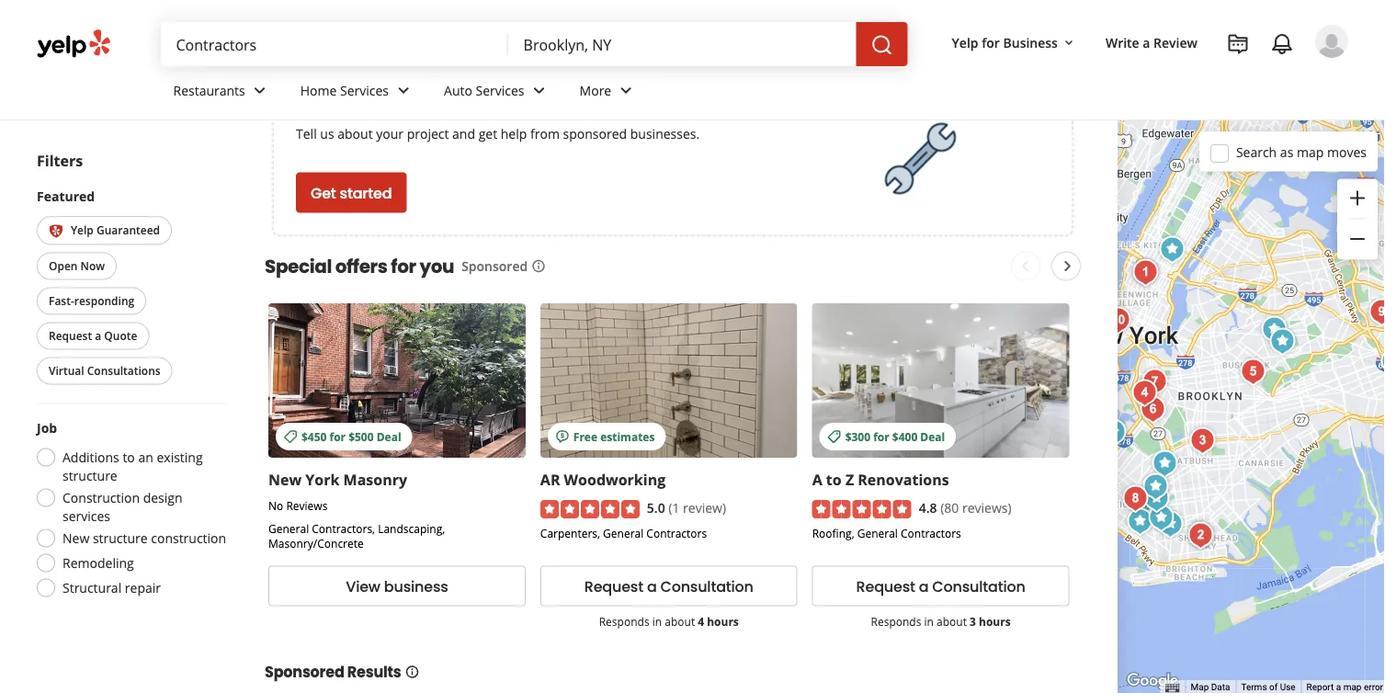 Task type: describe. For each thing, give the bounding box(es) containing it.
us
[[320, 125, 334, 142]]

general for a to z renovations
[[858, 525, 898, 540]]

get
[[311, 182, 336, 203]]

free for estimates
[[574, 428, 598, 444]]

z
[[846, 469, 854, 489]]

structure inside additions to an existing structure
[[63, 467, 117, 484]]

for for yelp for business
[[982, 34, 1000, 51]]

renovations
[[858, 469, 950, 489]]

construction
[[63, 489, 140, 507]]

b&g construction image
[[1122, 503, 1159, 540]]

notifications image
[[1272, 33, 1294, 55]]

sort:
[[912, 12, 940, 29]]

open now
[[49, 258, 105, 273]]

virtual consultations
[[49, 363, 161, 378]]

yelp guaranteed button
[[37, 216, 172, 245]]

featured group
[[33, 187, 228, 388]]

a to z renovations link
[[813, 469, 950, 489]]

construction design services
[[63, 489, 183, 525]]

near
[[526, 2, 579, 33]]

16 deal v2 image
[[827, 429, 842, 444]]

fast-responding
[[49, 293, 134, 308]]

auto
[[444, 81, 473, 99]]

general inside new york masonry no reviews general contractors, landscaping, masonry/concrete
[[268, 520, 309, 536]]

user actions element
[[938, 23, 1375, 136]]

acr pro contractors image
[[1127, 375, 1164, 411]]

masonry
[[343, 469, 407, 489]]

4.8
[[919, 498, 937, 516]]

as
[[1281, 143, 1294, 161]]

new york masonry no reviews general contractors, landscaping, masonry/concrete
[[268, 469, 445, 551]]

open
[[49, 258, 78, 273]]

price
[[339, 91, 385, 117]]

write
[[1106, 34, 1140, 51]]

existing
[[157, 449, 203, 466]]

ar woodworking image
[[1265, 323, 1302, 360]]

a for write a review link
[[1143, 34, 1151, 51]]

business
[[384, 576, 448, 596]]

write a review link
[[1099, 26, 1205, 59]]

modern citi group image
[[1154, 231, 1191, 268]]

Find text field
[[176, 34, 494, 54]]

ark construction ny image
[[1256, 311, 1293, 348]]

get
[[479, 125, 498, 142]]

10
[[310, 2, 332, 33]]

map for error
[[1344, 682, 1362, 693]]

(1
[[669, 498, 680, 516]]

contractors down (1
[[647, 525, 707, 540]]

request for ar
[[585, 576, 644, 596]]

responds in about 4 hours
[[599, 613, 739, 628]]

16 yelp guaranteed v2 image
[[49, 224, 63, 239]]

about inside free price estimates from local contractors tell us about your project and get help from sponsored businesses.
[[338, 125, 373, 142]]

yelp for business
[[952, 34, 1058, 51]]

previous image
[[1015, 255, 1037, 277]]

started
[[340, 182, 392, 203]]

general for ar woodworking
[[603, 525, 644, 540]]

free estimates
[[574, 428, 655, 444]]

5.0 (1 review)
[[647, 498, 726, 516]]

new york masonry image
[[1143, 500, 1180, 537]]

$400
[[893, 428, 918, 444]]

free price estimates from local contractors image
[[875, 113, 967, 205]]

deal for a to z renovations
[[921, 428, 945, 444]]

yelp for yelp for business
[[952, 34, 979, 51]]

ar woodworking
[[541, 469, 666, 489]]

terms of use link
[[1242, 682, 1296, 693]]

in for a to z renovations
[[925, 613, 934, 628]]

ar
[[541, 469, 560, 489]]

arnold worldwide construction image
[[1376, 343, 1386, 380]]

ny city contractors image
[[1118, 480, 1154, 517]]

brooklyn,
[[584, 2, 688, 33]]

responds for a to z renovations
[[871, 613, 922, 628]]

job
[[37, 419, 57, 437]]

(80
[[941, 498, 959, 516]]

additions
[[63, 449, 119, 466]]

request a consultation button for a to z renovations
[[813, 565, 1070, 606]]

york inside new york masonry no reviews general contractors, landscaping, masonry/concrete
[[306, 469, 340, 489]]

virtual
[[49, 363, 84, 378]]

search image
[[871, 34, 893, 56]]

report
[[1307, 682, 1334, 693]]

fast-responding button
[[37, 287, 146, 315]]

request for a
[[857, 576, 916, 596]]

m&k roofing general construction image
[[1147, 445, 1184, 482]]

responding
[[74, 293, 134, 308]]

a for "request a consultation" 'button' associated with ar woodworking
[[647, 576, 657, 596]]

zoom in image
[[1347, 187, 1369, 209]]

a to z renovations image
[[1128, 254, 1165, 291]]

a for "request a consultation" 'button' associated with a to z renovations
[[919, 576, 929, 596]]

sponsored for sponsored
[[462, 257, 528, 275]]

google image
[[1123, 669, 1183, 693]]

consultations
[[87, 363, 161, 378]]

new york masonry link
[[268, 469, 407, 489]]

an
[[138, 449, 153, 466]]

0 vertical spatial 16 info v2 image
[[532, 259, 546, 274]]

services for auto services
[[476, 81, 525, 99]]

request inside button
[[49, 328, 92, 343]]

roofing,
[[813, 525, 855, 540]]

innovation construction ny image
[[1185, 423, 1222, 459]]

$300 for $400 deal link
[[813, 303, 1070, 457]]

get started button
[[296, 172, 407, 213]]

reviews
[[286, 498, 328, 513]]

business categories element
[[159, 66, 1349, 120]]

now
[[81, 258, 105, 273]]

error
[[1364, 682, 1384, 693]]

fast-
[[49, 293, 74, 308]]

for for $450 for $500 deal
[[330, 428, 346, 444]]

new for masonry
[[268, 469, 302, 489]]

request a quote button
[[37, 322, 149, 350]]

terms of use
[[1242, 682, 1296, 693]]

landscaping,
[[378, 520, 445, 536]]

search as map moves
[[1237, 143, 1367, 161]]

a right report in the right bottom of the page
[[1337, 682, 1342, 693]]

map data
[[1191, 682, 1231, 693]]

map
[[1191, 682, 1209, 693]]

contractors up auto
[[389, 2, 522, 33]]

project
[[407, 125, 449, 142]]

a to z renovations image
[[1128, 254, 1165, 291]]

yelp guaranteed
[[71, 223, 160, 238]]

and
[[452, 125, 475, 142]]

map for moves
[[1297, 143, 1324, 161]]

of
[[1270, 682, 1278, 693]]

additions to an existing structure
[[63, 449, 203, 484]]

keyboard shortcuts image
[[1165, 684, 1180, 693]]

design
[[143, 489, 183, 507]]

demo too reno image
[[1153, 506, 1189, 543]]

help
[[501, 125, 527, 142]]

quote
[[104, 328, 137, 343]]

5.0
[[647, 498, 665, 516]]

remodeling
[[63, 554, 134, 572]]

gushi construction image
[[1139, 480, 1176, 517]]

24 chevron down v2 image for restaurants
[[249, 79, 271, 102]]

deal for new york masonry
[[377, 428, 401, 444]]

restaurants
[[173, 81, 245, 99]]

structural
[[63, 579, 122, 597]]



Task type: locate. For each thing, give the bounding box(es) containing it.
16 chevron down v2 image
[[1062, 36, 1077, 50]]

request a consultation button
[[541, 565, 798, 606], [813, 565, 1070, 606]]

results
[[347, 662, 401, 683]]

4.8 (80 reviews)
[[919, 498, 1012, 516]]

structural repair
[[63, 579, 161, 597]]

special
[[265, 253, 332, 279]]

home services
[[300, 81, 389, 99]]

k.f. kitchen cabinets image
[[1137, 364, 1174, 400]]

estimates up the "project"
[[389, 91, 481, 117]]

york up the reviews
[[306, 469, 340, 489]]

free up tell
[[296, 91, 335, 117]]

general down 4.8 star rating image at the bottom of the page
[[858, 525, 898, 540]]

projects image
[[1228, 33, 1250, 55]]

1 services from the left
[[340, 81, 389, 99]]

contractors down 4.8
[[901, 525, 962, 540]]

0 horizontal spatial to
[[123, 449, 135, 466]]

2 horizontal spatial about
[[937, 613, 967, 628]]

1 vertical spatial structure
[[93, 530, 148, 547]]

data
[[1212, 682, 1231, 693]]

to for a
[[827, 469, 842, 489]]

map right as
[[1297, 143, 1324, 161]]

report a map error
[[1307, 682, 1384, 693]]

new inside option group
[[63, 530, 89, 547]]

impressive restoration image
[[1127, 482, 1164, 519]]

1 horizontal spatial 16 info v2 image
[[532, 259, 546, 274]]

about right us
[[338, 125, 373, 142]]

24 chevron down v2 image
[[249, 79, 271, 102], [393, 79, 415, 102], [615, 79, 637, 102]]

2 consultation from the left
[[933, 576, 1026, 596]]

2 horizontal spatial 24 chevron down v2 image
[[615, 79, 637, 102]]

maverick design & build image
[[1100, 302, 1137, 339]]

1 vertical spatial york
[[306, 469, 340, 489]]

1 vertical spatial map
[[1344, 682, 1362, 693]]

1 horizontal spatial new
[[268, 469, 302, 489]]

york
[[745, 2, 795, 33], [306, 469, 340, 489]]

free inside free price estimates from local contractors tell us about your project and get help from sponsored businesses.
[[296, 91, 335, 117]]

1 vertical spatial 16 info v2 image
[[405, 665, 420, 679]]

1 request a consultation from the left
[[585, 576, 754, 596]]

about left '3'
[[937, 613, 967, 628]]

1 vertical spatial yelp
[[71, 223, 94, 238]]

0 horizontal spatial 24 chevron down v2 image
[[249, 79, 271, 102]]

deal
[[377, 428, 401, 444], [921, 428, 945, 444]]

request a consultation up responds in about 4 hours
[[585, 576, 754, 596]]

for left you
[[391, 253, 416, 279]]

0 horizontal spatial services
[[340, 81, 389, 99]]

ace home renovation image
[[1135, 391, 1172, 428]]

estimates up woodworking
[[601, 428, 655, 444]]

deal right '$400'
[[921, 428, 945, 444]]

repair
[[125, 579, 161, 597]]

use
[[1281, 682, 1296, 693]]

to for additions
[[123, 449, 135, 466]]

2 responds from the left
[[871, 613, 922, 628]]

for left '$400'
[[874, 428, 890, 444]]

0 vertical spatial york
[[745, 2, 795, 33]]

0 horizontal spatial hours
[[707, 613, 739, 628]]

hours for a to z renovations
[[979, 613, 1011, 628]]

free
[[296, 91, 335, 117], [574, 428, 598, 444]]

new right brooklyn,
[[692, 2, 740, 33]]

hours right '4'
[[707, 613, 739, 628]]

services inside home services link
[[340, 81, 389, 99]]

about for a to z renovations
[[937, 613, 967, 628]]

1 horizontal spatial consultation
[[933, 576, 1026, 596]]

a left "quote"
[[95, 328, 101, 343]]

0 horizontal spatial from
[[484, 91, 529, 117]]

free right the 16 free estimates v2 image
[[574, 428, 598, 444]]

1 horizontal spatial hours
[[979, 613, 1011, 628]]

1 deal from the left
[[377, 428, 401, 444]]

1 vertical spatial new
[[268, 469, 302, 489]]

get started
[[311, 182, 392, 203]]

$450 for $500 deal
[[302, 428, 401, 444]]

business
[[1004, 34, 1058, 51]]

arta restoration image
[[1364, 294, 1386, 331]]

consultation up '4'
[[661, 576, 754, 596]]

view
[[346, 576, 381, 596]]

map region
[[895, 98, 1386, 693]]

view business link
[[268, 565, 526, 606]]

1 in from the left
[[653, 613, 662, 628]]

request a consultation button up responds in about 3 hours
[[813, 565, 1070, 606]]

0 horizontal spatial sponsored
[[265, 662, 344, 683]]

2 request a consultation button from the left
[[813, 565, 1070, 606]]

0 horizontal spatial about
[[338, 125, 373, 142]]

request up virtual
[[49, 328, 92, 343]]

2 vertical spatial new
[[63, 530, 89, 547]]

0 horizontal spatial request a consultation
[[585, 576, 754, 596]]

1 horizontal spatial general
[[603, 525, 644, 540]]

carpenters,
[[541, 525, 600, 540]]

1 horizontal spatial deal
[[921, 428, 945, 444]]

1 horizontal spatial request a consultation
[[857, 576, 1026, 596]]

roofing, general contractors
[[813, 525, 962, 540]]

auto services
[[444, 81, 525, 99]]

estimates inside free price estimates from local contractors tell us about your project and get help from sponsored businesses.
[[389, 91, 481, 117]]

5 star rating image
[[541, 500, 640, 518]]

3 24 chevron down v2 image from the left
[[615, 79, 637, 102]]

1 horizontal spatial sponsored
[[462, 257, 528, 275]]

a for request a quote button
[[95, 328, 101, 343]]

1 horizontal spatial estimates
[[601, 428, 655, 444]]

24 chevron down v2 image right more
[[615, 79, 637, 102]]

2 hours from the left
[[979, 613, 1011, 628]]

reviews)
[[963, 498, 1012, 516]]

0 horizontal spatial responds
[[599, 613, 650, 628]]

guaranteed
[[97, 223, 160, 238]]

construction
[[151, 530, 226, 547]]

consultation for ar woodworking
[[661, 576, 754, 596]]

0 vertical spatial sponsored
[[462, 257, 528, 275]]

$500
[[349, 428, 374, 444]]

deal inside $450 for $500 deal link
[[377, 428, 401, 444]]

1 horizontal spatial in
[[925, 613, 934, 628]]

1 vertical spatial to
[[827, 469, 842, 489]]

woodworking
[[564, 469, 666, 489]]

1 vertical spatial sponsored
[[265, 662, 344, 683]]

consultation
[[661, 576, 754, 596], [933, 576, 1026, 596]]

2 horizontal spatial request
[[857, 576, 916, 596]]

request down the carpenters, general contractors
[[585, 576, 644, 596]]

for inside button
[[982, 34, 1000, 51]]

to
[[123, 449, 135, 466], [827, 469, 842, 489]]

new inside new york masonry no reviews general contractors, landscaping, masonry/concrete
[[268, 469, 302, 489]]

services right home
[[340, 81, 389, 99]]

0 horizontal spatial request a consultation button
[[541, 565, 798, 606]]

0 vertical spatial estimates
[[389, 91, 481, 117]]

24 chevron down v2 image for more
[[615, 79, 637, 102]]

structure
[[63, 467, 117, 484], [93, 530, 148, 547]]

new down the services
[[63, 530, 89, 547]]

consultation for a to z renovations
[[933, 576, 1026, 596]]

2 services from the left
[[476, 81, 525, 99]]

services left 24 chevron down v2 image
[[476, 81, 525, 99]]

for left $500
[[330, 428, 346, 444]]

services for home services
[[340, 81, 389, 99]]

more link
[[565, 66, 652, 120]]

1 horizontal spatial request a consultation button
[[813, 565, 1070, 606]]

a
[[813, 469, 823, 489]]

2 request a consultation from the left
[[857, 576, 1026, 596]]

home
[[300, 81, 337, 99]]

yelp inside yelp for business button
[[952, 34, 979, 51]]

yelp inside button
[[71, 223, 94, 238]]

from up help
[[484, 91, 529, 117]]

0 horizontal spatial deal
[[377, 428, 401, 444]]

yelp
[[952, 34, 979, 51], [71, 223, 94, 238]]

16 free estimates v2 image
[[555, 429, 570, 444]]

0 vertical spatial map
[[1297, 143, 1324, 161]]

1 horizontal spatial responds
[[871, 613, 922, 628]]

1 request a consultation button from the left
[[541, 565, 798, 606]]

group
[[1338, 179, 1378, 260]]

0 horizontal spatial estimates
[[389, 91, 481, 117]]

contractors
[[389, 2, 522, 33], [580, 91, 690, 117], [647, 525, 707, 540], [901, 525, 962, 540]]

option group
[[31, 419, 228, 603]]

0 horizontal spatial york
[[306, 469, 340, 489]]

request down roofing, general contractors
[[857, 576, 916, 596]]

mateo r. image
[[1316, 25, 1349, 58]]

featured
[[37, 187, 95, 205]]

m & j home improvement image
[[1138, 468, 1175, 505]]

to left an
[[123, 449, 135, 466]]

2 horizontal spatial new
[[692, 2, 740, 33]]

top 10 best contractors near brooklyn, new york
[[265, 2, 795, 33]]

16 info v2 image
[[532, 259, 546, 274], [405, 665, 420, 679]]

businesses.
[[631, 125, 700, 142]]

request
[[49, 328, 92, 343], [585, 576, 644, 596], [857, 576, 916, 596]]

a up responds in about 3 hours
[[919, 576, 929, 596]]

None search field
[[161, 22, 912, 66]]

contractors,
[[312, 520, 375, 536]]

4
[[698, 613, 704, 628]]

york up business categories "element" at the top of the page
[[745, 2, 795, 33]]

write a review
[[1106, 34, 1198, 51]]

0 horizontal spatial map
[[1297, 143, 1324, 161]]

request a consultation up responds in about 3 hours
[[857, 576, 1026, 596]]

new for construction
[[63, 530, 89, 547]]

responds in about 3 hours
[[871, 613, 1011, 628]]

general down 5 star rating image
[[603, 525, 644, 540]]

1 consultation from the left
[[661, 576, 754, 596]]

responds left '4'
[[599, 613, 650, 628]]

1 horizontal spatial york
[[745, 2, 795, 33]]

yelp for yelp guaranteed
[[71, 223, 94, 238]]

hours right '3'
[[979, 613, 1011, 628]]

1 hours from the left
[[707, 613, 739, 628]]

hours
[[707, 613, 739, 628], [979, 613, 1011, 628]]

1 vertical spatial from
[[531, 125, 560, 142]]

in
[[653, 613, 662, 628], [925, 613, 934, 628]]

consultation up '3'
[[933, 576, 1026, 596]]

general down no
[[268, 520, 309, 536]]

restaurants link
[[159, 66, 286, 120]]

24 chevron down v2 image right price in the top left of the page
[[393, 79, 415, 102]]

review
[[1154, 34, 1198, 51]]

request a consultation button up responds in about 4 hours
[[541, 565, 798, 606]]

0 horizontal spatial consultation
[[661, 576, 754, 596]]

new
[[692, 2, 740, 33], [268, 469, 302, 489], [63, 530, 89, 547]]

to inside additions to an existing structure
[[123, 449, 135, 466]]

responds left '3'
[[871, 613, 922, 628]]

no
[[268, 498, 283, 513]]

0 vertical spatial yelp
[[952, 34, 979, 51]]

none field find
[[176, 34, 494, 54]]

services
[[63, 507, 110, 525]]

1 responds from the left
[[599, 613, 650, 628]]

3
[[970, 613, 976, 628]]

hours for ar woodworking
[[707, 613, 739, 628]]

sponsored left results
[[265, 662, 344, 683]]

from down local
[[531, 125, 560, 142]]

filters
[[37, 151, 83, 171]]

0 vertical spatial from
[[484, 91, 529, 117]]

request a quote
[[49, 328, 137, 343]]

map left error
[[1344, 682, 1362, 693]]

1 horizontal spatial map
[[1344, 682, 1362, 693]]

new up no
[[268, 469, 302, 489]]

request a consultation for ar woodworking
[[585, 576, 754, 596]]

in left '3'
[[925, 613, 934, 628]]

new structure construction
[[63, 530, 226, 547]]

responds for ar woodworking
[[599, 613, 650, 628]]

from
[[484, 91, 529, 117], [531, 125, 560, 142]]

24 chevron down v2 image inside more link
[[615, 79, 637, 102]]

zoom out image
[[1347, 228, 1369, 250]]

0 horizontal spatial free
[[296, 91, 335, 117]]

0 horizontal spatial request
[[49, 328, 92, 343]]

sponsored for sponsored results
[[265, 662, 344, 683]]

deal right $500
[[377, 428, 401, 444]]

0 vertical spatial structure
[[63, 467, 117, 484]]

next image
[[1057, 255, 1079, 277]]

terms
[[1242, 682, 1268, 693]]

0 vertical spatial free
[[296, 91, 335, 117]]

2 deal from the left
[[921, 428, 945, 444]]

open now button
[[37, 252, 117, 280]]

1 vertical spatial estimates
[[601, 428, 655, 444]]

for left business
[[982, 34, 1000, 51]]

24 chevron down v2 image
[[528, 79, 550, 102]]

contractors inside free price estimates from local contractors tell us about your project and get help from sponsored businesses.
[[580, 91, 690, 117]]

request a consultation button for ar woodworking
[[541, 565, 798, 606]]

1 horizontal spatial services
[[476, 81, 525, 99]]

4.8 star rating image
[[813, 500, 912, 518]]

2 in from the left
[[925, 613, 934, 628]]

sponsored results
[[265, 662, 401, 683]]

european closet & cabinet image
[[1096, 414, 1132, 451]]

structure down construction design services
[[93, 530, 148, 547]]

$300
[[846, 428, 871, 444]]

moves
[[1328, 143, 1367, 161]]

a inside button
[[95, 328, 101, 343]]

free for price
[[296, 91, 335, 117]]

1 horizontal spatial request
[[585, 576, 644, 596]]

deal inside $300 for $400 deal link
[[921, 428, 945, 444]]

24 chevron down v2 image right restaurants
[[249, 79, 271, 102]]

1 horizontal spatial about
[[665, 613, 695, 628]]

structure down additions
[[63, 467, 117, 484]]

0 horizontal spatial yelp
[[71, 223, 94, 238]]

yelp for business button
[[945, 26, 1084, 59]]

0 vertical spatial to
[[123, 449, 135, 466]]

white star general contractors image
[[1183, 517, 1220, 554], [1183, 517, 1220, 554]]

$450 for $500 deal link
[[268, 303, 526, 457]]

offers
[[335, 253, 388, 279]]

in for ar woodworking
[[653, 613, 662, 628]]

1 horizontal spatial to
[[827, 469, 842, 489]]

1 24 chevron down v2 image from the left
[[249, 79, 271, 102]]

about left '4'
[[665, 613, 695, 628]]

24 chevron down v2 image inside home services link
[[393, 79, 415, 102]]

about for ar woodworking
[[665, 613, 695, 628]]

services inside auto services link
[[476, 81, 525, 99]]

1 horizontal spatial from
[[531, 125, 560, 142]]

24 chevron down v2 image inside restaurants link
[[249, 79, 271, 102]]

option group containing job
[[31, 419, 228, 603]]

1 horizontal spatial yelp
[[952, 34, 979, 51]]

0 horizontal spatial in
[[653, 613, 662, 628]]

1 vertical spatial free
[[574, 428, 598, 444]]

your
[[376, 125, 404, 142]]

ar woodworking link
[[541, 469, 666, 489]]

sponsored
[[563, 125, 627, 142]]

report a map error link
[[1307, 682, 1384, 693]]

sponsored right you
[[462, 257, 528, 275]]

yelp left business
[[952, 34, 979, 51]]

underconstruction.aks image
[[1235, 354, 1272, 390]]

a up responds in about 4 hours
[[647, 576, 657, 596]]

contractors up businesses.
[[580, 91, 690, 117]]

1 horizontal spatial 24 chevron down v2 image
[[393, 79, 415, 102]]

request a consultation
[[585, 576, 754, 596], [857, 576, 1026, 596]]

$300 for $400 deal
[[846, 428, 945, 444]]

2 horizontal spatial general
[[858, 525, 898, 540]]

24 chevron down v2 image for home services
[[393, 79, 415, 102]]

a right write at right top
[[1143, 34, 1151, 51]]

0 horizontal spatial general
[[268, 520, 309, 536]]

2 24 chevron down v2 image from the left
[[393, 79, 415, 102]]

1 horizontal spatial free
[[574, 428, 598, 444]]

request a consultation for a to z renovations
[[857, 576, 1026, 596]]

free estimates link
[[541, 303, 798, 457]]

0 horizontal spatial new
[[63, 530, 89, 547]]

16 deal v2 image
[[283, 429, 298, 444]]

0 vertical spatial new
[[692, 2, 740, 33]]

0 horizontal spatial 16 info v2 image
[[405, 665, 420, 679]]

None field
[[176, 34, 494, 54], [524, 34, 842, 54], [524, 34, 842, 54]]

for for $300 for $400 deal
[[874, 428, 890, 444]]

more
[[580, 81, 612, 99]]

in left '4'
[[653, 613, 662, 628]]

yelp right 16 yelp guaranteed v2 icon
[[71, 223, 94, 238]]

to left z
[[827, 469, 842, 489]]

tell
[[296, 125, 317, 142]]

a to z renovations
[[813, 469, 950, 489]]



Task type: vqa. For each thing, say whether or not it's contained in the screenshot.
Get started button in the left top of the page
yes



